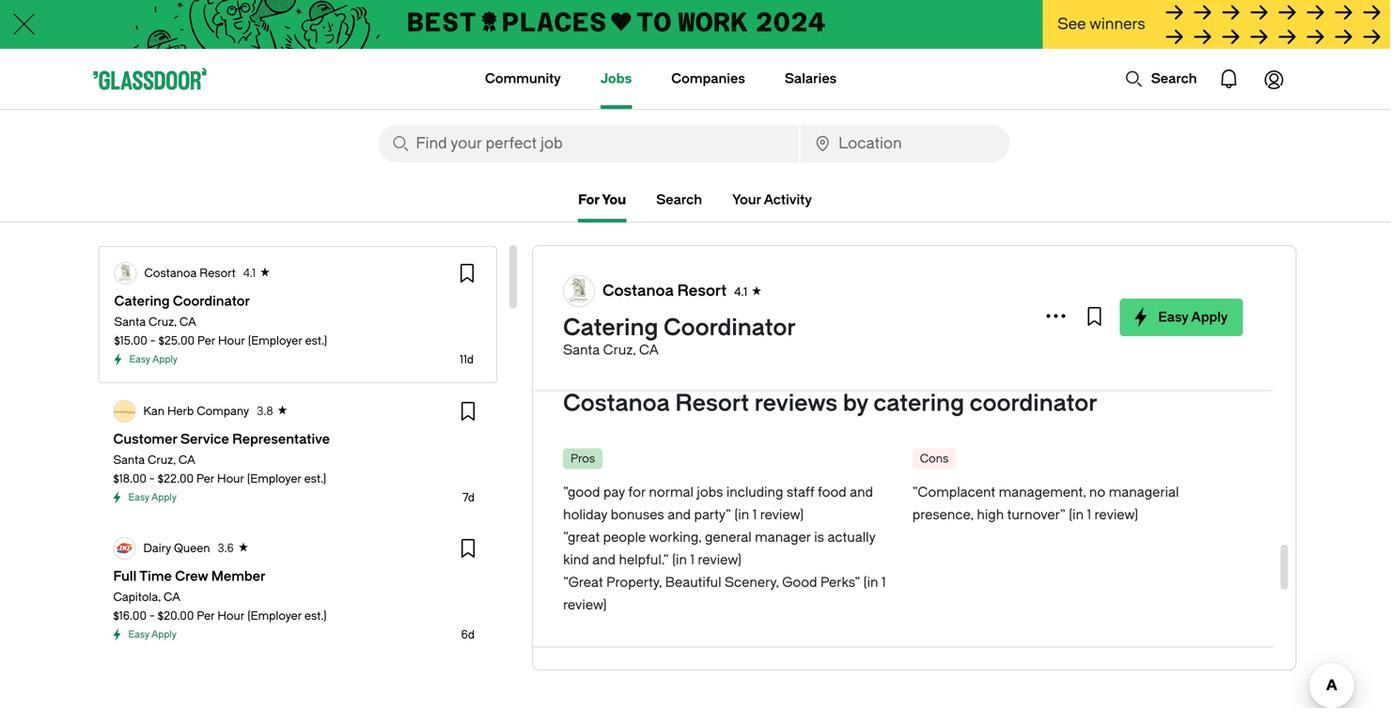 Task type: locate. For each thing, give the bounding box(es) containing it.
and for kind
[[592, 553, 616, 568]]

per inside santa cruz, ca $15.00 - $25.00 per hour (employer est.)
[[197, 335, 215, 348]]

scenery,
[[725, 575, 779, 591]]

0 vertical spatial per
[[197, 335, 215, 348]]

2 vertical spatial santa
[[113, 454, 145, 467]]

santa down catering
[[563, 343, 600, 358]]

ca inside santa cruz, ca $18.00 - $22.00 per hour (employer est.)
[[178, 454, 195, 467]]

per right $22.00
[[196, 473, 214, 486]]

easy apply
[[1158, 310, 1228, 325], [129, 354, 178, 365], [128, 493, 177, 503], [128, 630, 177, 641]]

2 none field from the left
[[801, 125, 1010, 163]]

2 vertical spatial and
[[592, 553, 616, 568]]

2 vertical spatial (employer
[[247, 610, 302, 623]]

2 vertical spatial resort
[[675, 391, 749, 417]]

search right "you"
[[656, 192, 702, 208]]

1 horizontal spatial costanoa resort
[[603, 282, 727, 300]]

4.1 for the costanoa resort logo inside the jobs list element
[[243, 267, 256, 280]]

1 vertical spatial hour
[[217, 473, 244, 486]]

review up manager at right
[[760, 508, 800, 523]]

santa up $18.00
[[113, 454, 145, 467]]

for you
[[578, 192, 626, 208]]

4.1 up santa cruz, ca $15.00 - $25.00 per hour (employer est.)
[[243, 267, 256, 280]]

in down working, at the bottom
[[676, 553, 687, 568]]

status inside culture & values 3.4 stars out of 5 element
[[1113, 245, 1189, 260]]

2 vertical spatial est.)
[[304, 610, 327, 623]]

cruz,
[[149, 316, 177, 329], [603, 343, 636, 358], [148, 454, 176, 467]]

lottie animation container image
[[410, 49, 486, 107], [410, 49, 486, 107], [1206, 56, 1251, 102], [1251, 56, 1297, 102], [1125, 70, 1144, 88], [1125, 70, 1144, 88]]

- right '$15.00'
[[150, 335, 156, 348]]

1 horizontal spatial 4.1
[[734, 286, 747, 299]]

1 vertical spatial 3.8
[[257, 405, 273, 418]]

jobs
[[697, 485, 723, 500]]

costanoa inside jobs list element
[[144, 267, 197, 280]]

costanoa resort logo image up '$15.00'
[[115, 263, 136, 284]]

) for general
[[738, 553, 742, 568]]

1
[[753, 508, 757, 523], [1087, 508, 1091, 523], [690, 553, 695, 568], [882, 575, 886, 591]]

resort
[[200, 267, 236, 280], [677, 282, 727, 300], [675, 391, 749, 417]]

3.8
[[1200, 305, 1220, 320], [257, 405, 273, 418]]

resort for rightmost the costanoa resort logo
[[677, 282, 727, 300]]

1 vertical spatial 4.1
[[734, 286, 747, 299]]

pay
[[603, 485, 625, 500]]

1 hour from the top
[[218, 335, 245, 348]]

costanoa resort
[[144, 267, 236, 280], [603, 282, 727, 300]]

costanoa resort up catering coordinator santa cruz, ca
[[603, 282, 727, 300]]

ca
[[179, 316, 196, 329], [639, 343, 659, 358], [178, 454, 195, 467], [164, 591, 180, 604]]

2 vertical spatial per
[[197, 610, 215, 623]]

ca up $25.00
[[179, 316, 196, 329]]

hour inside santa cruz, ca $18.00 - $22.00 per hour (employer est.)
[[217, 473, 244, 486]]

0 vertical spatial search
[[1151, 71, 1197, 86]]

apply
[[1191, 310, 1228, 325], [152, 354, 178, 365], [151, 493, 177, 503], [151, 630, 177, 641]]

( for general
[[672, 553, 676, 568]]

cruz, up $22.00
[[148, 454, 176, 467]]

1 horizontal spatial search
[[1151, 71, 1197, 86]]

" up the presence,
[[912, 485, 918, 500]]

friend
[[603, 300, 634, 313]]

in right the perks
[[867, 575, 878, 591]]

0 vertical spatial cruz,
[[149, 316, 177, 329]]

easy apply down 3.4
[[1158, 310, 1228, 325]]

1 vertical spatial status
[[1113, 305, 1189, 320]]

costanoa resort logo image inside jobs list element
[[115, 263, 136, 284]]

easy
[[1158, 310, 1189, 325], [129, 354, 150, 365], [128, 493, 149, 503], [128, 630, 149, 641]]

1 for normal
[[753, 508, 757, 523]]

apply down $22.00
[[151, 493, 177, 503]]

community
[[485, 71, 561, 86]]

hour for $18.00 - $22.00
[[217, 473, 244, 486]]

santa inside santa cruz, ca $15.00 - $25.00 per hour (employer est.)
[[114, 316, 146, 329]]

cruz, inside catering coordinator santa cruz, ca
[[603, 343, 636, 358]]

helpful.
[[619, 553, 663, 568]]

0 vertical spatial -
[[150, 335, 156, 348]]

queen
[[174, 542, 210, 555]]

"
[[563, 485, 568, 500], [912, 485, 918, 500], [726, 508, 731, 523], [1060, 508, 1066, 523], [563, 530, 568, 546], [663, 553, 669, 568], [563, 575, 568, 591], [855, 575, 860, 591]]

costanoa up $25.00
[[144, 267, 197, 280]]

resort inside jobs list element
[[200, 267, 236, 280]]

1 horizontal spatial costanoa resort logo image
[[564, 276, 594, 306]]

$16.00
[[113, 610, 147, 623]]

4.1 inside jobs list element
[[243, 267, 256, 280]]

ca inside catering coordinator santa cruz, ca
[[639, 343, 659, 358]]

0 horizontal spatial costanoa resort logo image
[[115, 263, 136, 284]]

1 vertical spatial santa
[[563, 343, 600, 358]]

including
[[726, 485, 783, 500]]

and for food
[[850, 485, 873, 500]]

2 vertical spatial -
[[149, 610, 155, 623]]

( for managerial
[[1069, 508, 1073, 523]]

company ratings element
[[563, 218, 894, 314]]

None field
[[378, 125, 799, 163], [801, 125, 1010, 163]]

1 vertical spatial and
[[668, 508, 691, 523]]

see winners link
[[1043, 0, 1390, 51]]

- inside santa cruz, ca $18.00 - $22.00 per hour (employer est.)
[[149, 473, 155, 486]]

resort down catering coordinator santa cruz, ca
[[675, 391, 749, 417]]

catering
[[873, 391, 964, 417]]

1 vertical spatial costanoa resort
[[603, 282, 727, 300]]

apply for 7d
[[151, 493, 177, 503]]

( up "general"
[[734, 508, 738, 523]]

- right $16.00
[[149, 610, 155, 623]]

cruz, for santa cruz, ca $18.00 - $22.00 per hour (employer est.)
[[148, 454, 176, 467]]

- inside santa cruz, ca $15.00 - $25.00 per hour (employer est.)
[[150, 335, 156, 348]]

your activity
[[732, 192, 812, 208]]

culture
[[912, 242, 959, 258]]

" ( in 1 review ) for managerial
[[1060, 508, 1138, 523]]

0 horizontal spatial 4.1
[[243, 267, 256, 280]]

food
[[818, 485, 847, 500]]

$20.00
[[158, 610, 194, 623]]

1 down the including
[[753, 508, 757, 523]]

1 right the perks
[[882, 575, 886, 591]]

hour right "$20.00"
[[217, 610, 245, 623]]

1 horizontal spatial 3.8
[[1200, 305, 1220, 320]]

0 vertical spatial (employer
[[248, 335, 302, 348]]

0 vertical spatial costanoa resort
[[144, 267, 236, 280]]

status inside work/life balance 3.8 stars out of 5 element
[[1113, 305, 1189, 320]]

- for $22.00
[[149, 473, 155, 486]]

(employer inside santa cruz, ca $15.00 - $25.00 per hour (employer est.)
[[248, 335, 302, 348]]

apply down $25.00
[[152, 354, 178, 365]]

easy apply down $16.00
[[128, 630, 177, 641]]

costanoa resort inside jobs list element
[[144, 267, 236, 280]]

3 per from the top
[[197, 610, 215, 623]]

of
[[733, 285, 744, 298]]

in inside in 1 review
[[867, 575, 878, 591]]

apply down "$20.00"
[[151, 630, 177, 641]]

1 lottie animation container image from the left
[[1206, 56, 1251, 102]]

1 up "beautiful"
[[690, 553, 695, 568]]

-
[[150, 335, 156, 348], [149, 473, 155, 486], [149, 610, 155, 623]]

status for 3.4
[[1113, 245, 1189, 260]]

" ( in 1 review ) for normal
[[726, 508, 804, 523]]

3.8 inside company rating trends element
[[1200, 305, 1220, 320]]

kind
[[563, 553, 589, 568]]

easy apply inside button
[[1158, 310, 1228, 325]]

cons
[[920, 453, 949, 466]]

hour for $15.00 - $25.00
[[218, 335, 245, 348]]

1 status from the top
[[1113, 245, 1189, 260]]

1 for managerial
[[1087, 508, 1091, 523]]

party
[[694, 508, 726, 523]]

hour
[[218, 335, 245, 348], [217, 473, 244, 486], [217, 610, 245, 623]]

3.8 down 3.4
[[1200, 305, 1220, 320]]

) for normal
[[800, 508, 804, 523]]

1 vertical spatial search
[[656, 192, 702, 208]]

ca inside capitola, ca $16.00 - $20.00 per hour (employer est.)
[[164, 591, 180, 604]]

2 vertical spatial cruz,
[[148, 454, 176, 467]]

santa
[[114, 316, 146, 329], [563, 343, 600, 358], [113, 454, 145, 467]]

hour right $25.00
[[218, 335, 245, 348]]

est.) inside santa cruz, ca $18.00 - $22.00 per hour (employer est.)
[[304, 473, 326, 486]]

( down management,
[[1069, 508, 1073, 523]]

staff
[[787, 485, 814, 500]]

lottie animation container image
[[1206, 56, 1251, 102], [1251, 56, 1297, 102]]

1 horizontal spatial and
[[668, 508, 691, 523]]

(employer inside santa cruz, ca $18.00 - $22.00 per hour (employer est.)
[[247, 473, 301, 486]]

ca up "$20.00"
[[164, 591, 180, 604]]

0 horizontal spatial search
[[656, 192, 702, 208]]

easy apply down '$15.00'
[[129, 354, 178, 365]]

0 horizontal spatial 3.8
[[257, 405, 273, 418]]

ca up $22.00
[[178, 454, 195, 467]]

1 per from the top
[[197, 335, 215, 348]]

2 status from the top
[[1113, 305, 1189, 320]]

0 vertical spatial status
[[1113, 245, 1189, 260]]

santa cruz, ca $18.00 - $22.00 per hour (employer est.)
[[113, 454, 326, 486]]

hour inside capitola, ca $16.00 - $20.00 per hour (employer est.)
[[217, 610, 245, 623]]

est.) inside santa cruz, ca $15.00 - $25.00 per hour (employer est.)
[[305, 335, 327, 348]]

) down the managerial
[[1135, 508, 1138, 523]]

" up "kind" at the left bottom
[[563, 530, 568, 546]]

review down great
[[563, 598, 603, 613]]

in
[[738, 508, 749, 523], [1073, 508, 1084, 523], [676, 553, 687, 568], [867, 575, 878, 591]]

normal
[[649, 485, 694, 500]]

per right "$20.00"
[[197, 610, 215, 623]]

" ( in 1 review )
[[726, 508, 804, 523], [1060, 508, 1138, 523], [663, 553, 742, 568]]

apply for 11d
[[152, 354, 178, 365]]

easy apply down $18.00
[[128, 493, 177, 503]]

cruz, up $25.00
[[149, 316, 177, 329]]

0 vertical spatial santa
[[114, 316, 146, 329]]

1 down no
[[1087, 508, 1091, 523]]

costanoa
[[144, 267, 197, 280], [603, 282, 674, 300], [563, 391, 670, 417]]

easy for 6d
[[128, 630, 149, 641]]

1 none field from the left
[[378, 125, 799, 163]]

and right "kind" at the left bottom
[[592, 553, 616, 568]]

jobs
[[600, 71, 632, 86]]

costanoa resort logo image
[[115, 263, 136, 284], [564, 276, 594, 306]]

" ( in 1 review ) down no
[[1060, 508, 1138, 523]]

2 per from the top
[[196, 473, 214, 486]]

)
[[800, 508, 804, 523], [1135, 508, 1138, 523], [738, 553, 742, 568], [603, 598, 607, 613]]

" inside " great people working, general manager is actually kind and helpful.
[[563, 530, 568, 546]]

2 hour from the top
[[217, 473, 244, 486]]

hour inside santa cruz, ca $15.00 - $25.00 per hour (employer est.)
[[218, 335, 245, 348]]

0 vertical spatial 4.1
[[243, 267, 256, 280]]

1 vertical spatial -
[[149, 473, 155, 486]]

" ( in 1 review ) down the including
[[726, 508, 804, 523]]

1 vertical spatial per
[[196, 473, 214, 486]]

- inside capitola, ca $16.00 - $20.00 per hour (employer est.)
[[149, 610, 155, 623]]

&
[[962, 242, 972, 258]]

4.1 right approve
[[734, 286, 747, 299]]

manager
[[755, 530, 811, 546]]

0 vertical spatial est.)
[[305, 335, 327, 348]]

0 vertical spatial resort
[[200, 267, 236, 280]]

review down no
[[1095, 508, 1135, 523]]

santa for santa cruz, ca $18.00 - $22.00 per hour (employer est.)
[[113, 454, 145, 467]]

(employer inside capitola, ca $16.00 - $20.00 per hour (employer est.)
[[247, 610, 302, 623]]

2 vertical spatial hour
[[217, 610, 245, 623]]

community link
[[485, 49, 561, 109]]

resort up santa cruz, ca $15.00 - $25.00 per hour (employer est.)
[[200, 267, 236, 280]]

1 vertical spatial est.)
[[304, 473, 326, 486]]

santa for santa cruz, ca $15.00 - $25.00 per hour (employer est.)
[[114, 316, 146, 329]]

and right food
[[850, 485, 873, 500]]

est.) for santa cruz, ca $15.00 - $25.00 per hour (employer est.)
[[305, 335, 327, 348]]

activity
[[764, 192, 812, 208]]

resort left of
[[677, 282, 727, 300]]

) down staff
[[800, 508, 804, 523]]

high
[[977, 508, 1004, 523]]

ca down catering
[[639, 343, 659, 358]]

and inside " great people working, general manager is actually kind and helpful.
[[592, 553, 616, 568]]

2 horizontal spatial and
[[850, 485, 873, 500]]

in down the including
[[738, 508, 749, 523]]

hour right $22.00
[[217, 473, 244, 486]]

3.8 inside jobs list element
[[257, 405, 273, 418]]

3.8 right company
[[257, 405, 273, 418]]

by
[[843, 391, 868, 417]]

actually
[[828, 530, 875, 546]]

1 for general
[[690, 553, 695, 568]]

search
[[1151, 71, 1197, 86], [656, 192, 702, 208]]

and up working, at the bottom
[[668, 508, 691, 523]]

review up " great property, beautiful scenery, good perks " (
[[698, 553, 738, 568]]

costanoa resort for rightmost the costanoa resort logo
[[603, 282, 727, 300]]

apply down 3.4
[[1191, 310, 1228, 325]]

in down management,
[[1073, 508, 1084, 523]]

you
[[602, 192, 626, 208]]

companies link
[[671, 49, 745, 109]]

costanoa up "pros"
[[563, 391, 670, 417]]

search down the "see winners" link
[[1151, 71, 1197, 86]]

" down management,
[[1060, 508, 1066, 523]]

1 vertical spatial costanoa
[[603, 282, 674, 300]]

capitola,
[[113, 591, 161, 604]]

" ( in 1 review ) up "beautiful"
[[663, 553, 742, 568]]

(employer
[[248, 335, 302, 348], [247, 473, 301, 486], [247, 610, 302, 623]]

0 vertical spatial 3.8
[[1200, 305, 1220, 320]]

santa inside catering coordinator santa cruz, ca
[[563, 343, 600, 358]]

per right $25.00
[[197, 335, 215, 348]]

per inside capitola, ca $16.00 - $20.00 per hour (employer est.)
[[197, 610, 215, 623]]

review
[[760, 508, 800, 523], [1095, 508, 1135, 523], [698, 553, 738, 568], [563, 598, 603, 613]]

0 horizontal spatial and
[[592, 553, 616, 568]]

jobs list element
[[97, 245, 498, 709]]

costanoa up the friend on the left
[[603, 282, 674, 300]]

3 hour from the top
[[217, 610, 245, 623]]

santa up '$15.00'
[[114, 316, 146, 329]]

easy apply for 7d
[[128, 493, 177, 503]]

per inside santa cruz, ca $18.00 - $22.00 per hour (employer est.)
[[196, 473, 214, 486]]

1 horizontal spatial none field
[[801, 125, 1010, 163]]

0 vertical spatial hour
[[218, 335, 245, 348]]

bonuses
[[611, 508, 664, 523]]

) down "general"
[[738, 553, 742, 568]]

review for normal
[[760, 508, 800, 523]]

$25.00
[[158, 335, 195, 348]]

beautiful
[[665, 575, 721, 591]]

costanoa resort logo image left the friend on the left
[[564, 276, 594, 306]]

kan herb company logo image
[[114, 401, 135, 422]]

- right $18.00
[[149, 473, 155, 486]]

0 vertical spatial costanoa
[[144, 267, 197, 280]]

1 vertical spatial resort
[[677, 282, 727, 300]]

( down working, at the bottom
[[672, 553, 676, 568]]

cruz, inside santa cruz, ca $18.00 - $22.00 per hour (employer est.)
[[148, 454, 176, 467]]

1 vertical spatial cruz,
[[603, 343, 636, 358]]

" up "general"
[[726, 508, 731, 523]]

" up "holiday" on the left
[[563, 485, 568, 500]]

status
[[1113, 245, 1189, 260], [1113, 305, 1189, 320]]

cruz, down catering
[[603, 343, 636, 358]]

0 horizontal spatial costanoa resort
[[144, 267, 236, 280]]

santa inside santa cruz, ca $18.00 - $22.00 per hour (employer est.)
[[113, 454, 145, 467]]

culture & values
[[912, 242, 1016, 258]]

cruz, inside santa cruz, ca $15.00 - $25.00 per hour (employer est.)
[[149, 316, 177, 329]]

per
[[197, 335, 215, 348], [196, 473, 214, 486], [197, 610, 215, 623]]

0 horizontal spatial none field
[[378, 125, 799, 163]]

costanoa resort up santa cruz, ca $15.00 - $25.00 per hour (employer est.)
[[144, 267, 236, 280]]

review for managerial
[[1095, 508, 1135, 523]]

" great people working, general manager is actually kind and helpful.
[[563, 530, 875, 568]]

1 vertical spatial (employer
[[247, 473, 301, 486]]

4.1
[[243, 267, 256, 280], [734, 286, 747, 299]]

$15.00
[[114, 335, 147, 348]]

cruz, for santa cruz, ca $15.00 - $25.00 per hour (employer est.)
[[149, 316, 177, 329]]

0 vertical spatial and
[[850, 485, 873, 500]]

dairy queen
[[143, 542, 210, 555]]

costanoa resort reviews by catering coordinator element
[[563, 447, 1243, 617]]

Search keyword field
[[378, 125, 799, 163]]

" great property, beautiful scenery, good perks " (
[[563, 575, 867, 591]]



Task type: describe. For each thing, give the bounding box(es) containing it.
see
[[1058, 16, 1086, 33]]

for
[[628, 485, 646, 500]]

(employer for santa cruz, ca $18.00 - $22.00 per hour (employer est.)
[[247, 473, 301, 486]]

3.4
[[1201, 244, 1220, 260]]

2 lottie animation container image from the left
[[1251, 56, 1297, 102]]

in for managerial
[[1073, 508, 1084, 523]]

Search location field
[[801, 125, 1010, 163]]

kan
[[143, 405, 164, 418]]

( for normal
[[734, 508, 738, 523]]

company
[[197, 405, 249, 418]]

review for general
[[698, 553, 738, 568]]

holiday
[[563, 508, 607, 523]]

no
[[1089, 485, 1106, 500]]

santa cruz, ca $15.00 - $25.00 per hour (employer est.)
[[114, 316, 327, 348]]

in for general
[[676, 553, 687, 568]]

) for managerial
[[1135, 508, 1138, 523]]

resort for the costanoa resort logo inside the jobs list element
[[200, 267, 236, 280]]

ceo
[[746, 285, 772, 298]]

easy apply for 6d
[[128, 630, 177, 641]]

jobs link
[[600, 49, 632, 109]]

your
[[732, 192, 761, 208]]

search link
[[656, 189, 702, 211]]

6d
[[461, 629, 475, 642]]

is
[[814, 530, 824, 546]]

pros
[[571, 453, 595, 466]]

great
[[568, 530, 600, 546]]

perks
[[821, 575, 855, 591]]

recommend to a friend
[[571, 285, 665, 313]]

reviews
[[755, 391, 838, 417]]

11d
[[460, 353, 474, 367]]

easy inside button
[[1158, 310, 1189, 325]]

good
[[782, 575, 817, 591]]

" ( in 1 review ) for general
[[663, 553, 742, 568]]

per for $18.00 - $22.00
[[196, 473, 214, 486]]

per for $15.00 - $25.00
[[197, 335, 215, 348]]

ca inside santa cruz, ca $15.00 - $25.00 per hour (employer est.)
[[179, 316, 196, 329]]

turnover
[[1007, 508, 1060, 523]]

apply for 6d
[[151, 630, 177, 641]]

( right the perks
[[863, 575, 867, 591]]

approve
[[685, 285, 730, 298]]

review inside in 1 review
[[563, 598, 603, 613]]

general
[[705, 530, 752, 546]]

in for normal
[[738, 508, 749, 523]]

culture & values 3.4 stars out of 5 element
[[912, 234, 1243, 264]]

" complacent management, no managerial presence, high turnover
[[912, 485, 1179, 523]]

catering coordinator santa cruz, ca
[[563, 315, 796, 358]]

approve of ceo
[[685, 285, 772, 298]]

work/life balance 3.8 stars out of 5 element
[[912, 294, 1243, 324]]

values
[[974, 242, 1016, 258]]

winners
[[1090, 16, 1145, 33]]

complacent
[[918, 485, 995, 500]]

search button
[[1115, 60, 1206, 98]]

1 inside in 1 review
[[882, 575, 886, 591]]

companies
[[671, 71, 745, 86]]

herb
[[167, 405, 194, 418]]

" down "kind" at the left bottom
[[563, 575, 568, 591]]

a
[[659, 285, 665, 298]]

recommend
[[571, 285, 642, 298]]

coordinator
[[970, 391, 1097, 417]]

managerial
[[1109, 485, 1179, 500]]

in 1 review
[[563, 575, 886, 613]]

est.) for santa cruz, ca $18.00 - $22.00 per hour (employer est.)
[[304, 473, 326, 486]]

see winners
[[1058, 16, 1145, 33]]

company rating trends element
[[912, 173, 1243, 329]]

capitola, ca $16.00 - $20.00 per hour (employer est.)
[[113, 591, 327, 623]]

costanoa for rightmost the costanoa resort logo
[[603, 282, 674, 300]]

coordinator
[[664, 315, 796, 341]]

salaries link
[[785, 49, 837, 109]]

" inside " good pay for normal jobs including staff food and holiday bonuses and party
[[563, 485, 568, 500]]

easy for 7d
[[128, 493, 149, 503]]

none field the search location
[[801, 125, 1010, 163]]

dairy queen logo image
[[114, 539, 135, 559]]

working,
[[649, 530, 702, 546]]

status for 3.8
[[1113, 305, 1189, 320]]

7d
[[462, 492, 475, 505]]

" good pay for normal jobs including staff food and holiday bonuses and party
[[563, 485, 873, 523]]

dairy
[[143, 542, 171, 555]]

costanoa for the costanoa resort logo inside the jobs list element
[[144, 267, 197, 280]]

kan herb company
[[143, 405, 249, 418]]

) down great
[[603, 598, 607, 613]]

apply inside button
[[1191, 310, 1228, 325]]

est.) inside capitola, ca $16.00 - $20.00 per hour (employer est.)
[[304, 610, 327, 623]]

4.1 for rightmost the costanoa resort logo
[[734, 286, 747, 299]]

2 vertical spatial costanoa
[[563, 391, 670, 417]]

easy apply for 11d
[[129, 354, 178, 365]]

3.6
[[218, 542, 234, 555]]

people
[[603, 530, 646, 546]]

management,
[[999, 485, 1086, 500]]

great
[[568, 575, 603, 591]]

catering
[[563, 315, 658, 341]]

to
[[645, 285, 656, 298]]

for you link
[[578, 189, 626, 211]]

presence,
[[912, 508, 974, 523]]

easy for 11d
[[129, 354, 150, 365]]

your activity link
[[732, 189, 812, 211]]

search inside button
[[1151, 71, 1197, 86]]

salaries
[[785, 71, 837, 86]]

$22.00
[[158, 473, 194, 486]]

none field search keyword
[[378, 125, 799, 163]]

- for $25.00
[[150, 335, 156, 348]]

$18.00
[[113, 473, 147, 486]]

property,
[[606, 575, 662, 591]]

costanoa resort for the costanoa resort logo inside the jobs list element
[[144, 267, 236, 280]]

costanoa resort reviews by catering coordinator
[[563, 391, 1097, 417]]

" inside " complacent management, no managerial presence, high turnover
[[912, 485, 918, 500]]

(employer for santa cruz, ca $15.00 - $25.00 per hour (employer est.)
[[248, 335, 302, 348]]

" down working, at the bottom
[[663, 553, 669, 568]]

" down the 'actually'
[[855, 575, 860, 591]]



Task type: vqa. For each thing, say whether or not it's contained in the screenshot.
See Full Career Path link
no



